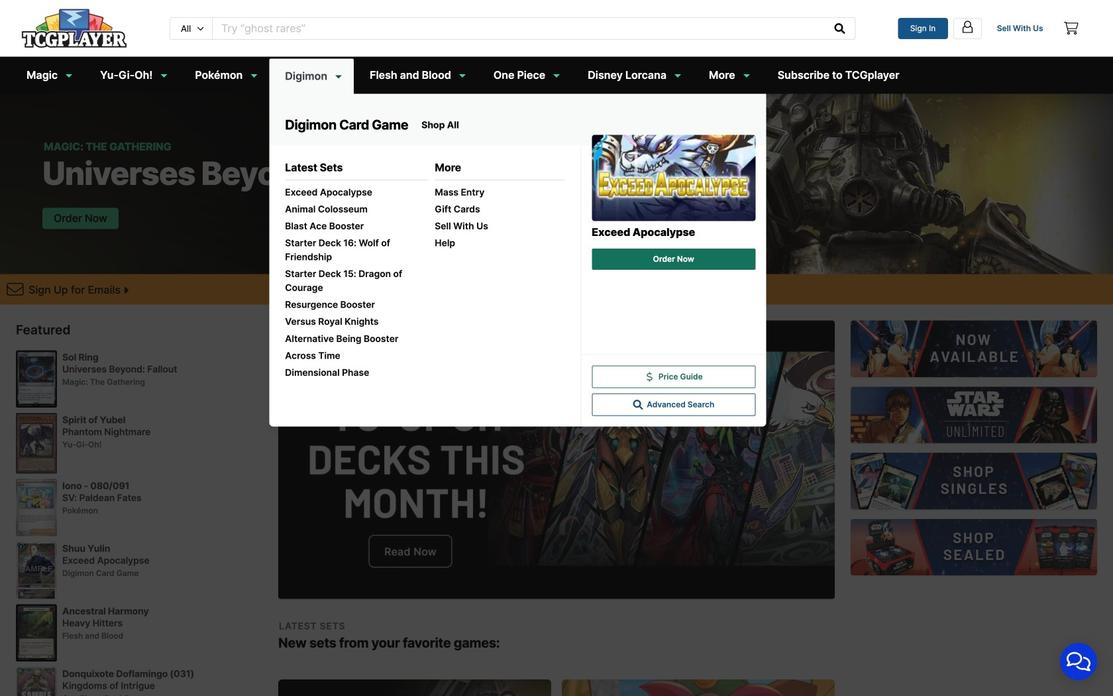 Task type: vqa. For each thing, say whether or not it's contained in the screenshot.
xmark image
no



Task type: describe. For each thing, give the bounding box(es) containing it.
shuu yulin image
[[16, 542, 57, 599]]

envelope image
[[7, 281, 24, 298]]

view your shopping cart image
[[1065, 22, 1079, 35]]

dollar sign image
[[645, 372, 655, 382]]

menu inside main navigation navigation
[[269, 124, 766, 427]]

ancestral harmony image
[[16, 604, 57, 662]]

caret right image
[[123, 285, 129, 296]]

latest sets element
[[285, 185, 428, 380]]

user icon image
[[961, 20, 975, 34]]

spirit of yubel image
[[16, 413, 57, 474]]

2 shop star wars: unlimited image from the top
[[851, 387, 1098, 443]]

iono - 080/091 image
[[16, 479, 57, 536]]

magnifying glass image
[[633, 400, 643, 410]]

donquixote doflamingo (031) image
[[16, 667, 57, 696]]

3 shop star wars: unlimited image from the top
[[851, 453, 1098, 509]]

the best decks in yu-gi-oh right now image
[[278, 321, 835, 599]]



Task type: locate. For each thing, give the bounding box(es) containing it.
tcgplayer.com image
[[21, 8, 127, 48]]

None text field
[[213, 18, 826, 39]]

4 shop star wars: unlimited image from the top
[[851, 519, 1098, 575]]

submit your search image
[[835, 23, 845, 34]]

application
[[1045, 627, 1114, 696]]

1 shop star wars: unlimited image from the top
[[851, 321, 1098, 377]]

shop star wars: unlimited image
[[851, 321, 1098, 377], [851, 387, 1098, 443], [851, 453, 1098, 509], [851, 519, 1098, 575]]

main navigation navigation
[[0, 0, 1114, 696]]

more element
[[435, 185, 565, 250]]

go to: digimon exceed apocalypse product listings image
[[592, 135, 756, 221]]

menu
[[269, 124, 766, 427]]

sol ring image
[[16, 350, 57, 408]]



